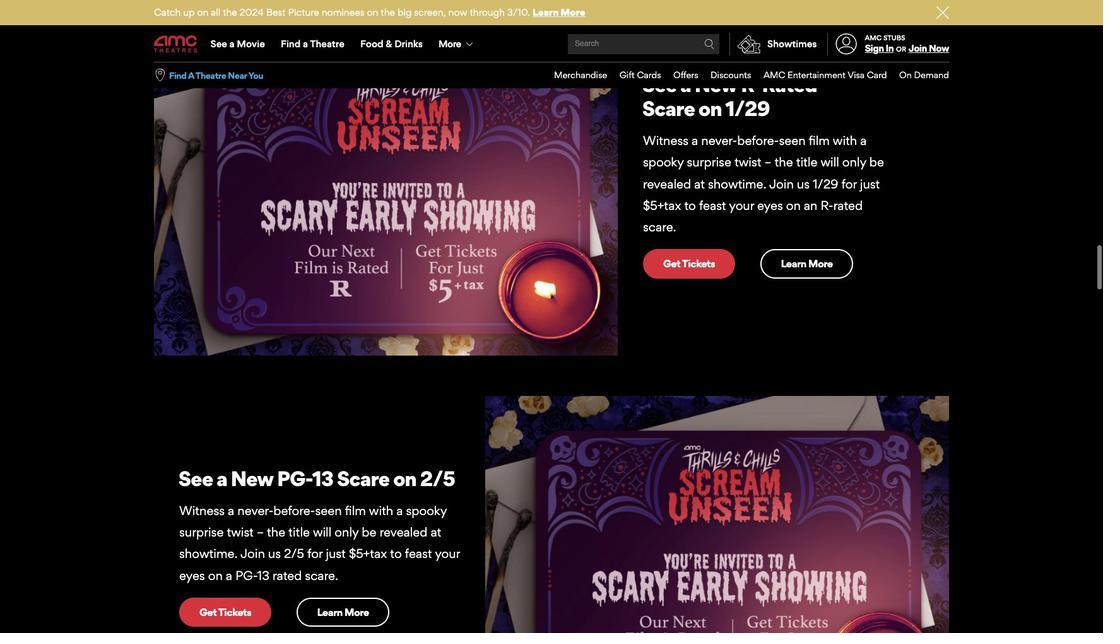 Task type: describe. For each thing, give the bounding box(es) containing it.
menu containing more
[[154, 27, 949, 62]]

demand
[[914, 69, 949, 80]]

visa
[[848, 69, 865, 80]]

see a movie
[[211, 38, 265, 50]]

– for pg-
[[257, 525, 264, 540]]

join for see a new r-rated scare on 1/29
[[769, 176, 794, 192]]

screen,
[[414, 6, 446, 18]]

learn more for 1/29
[[781, 258, 833, 270]]

all
[[211, 6, 220, 18]]

spooky for see a new pg-13 scare on 2/5
[[406, 504, 447, 519]]

1 horizontal spatial 2/5
[[420, 466, 455, 491]]

catch up on all the 2024 best picture nominees on the big screen, now through 3/10. learn more
[[154, 6, 585, 18]]

merchandise link
[[542, 62, 607, 88]]

on demand link
[[887, 62, 949, 88]]

cookie consent banner dialog
[[0, 600, 1103, 634]]

up
[[183, 6, 195, 18]]

sign in or join amc stubs element
[[827, 27, 949, 62]]

title for 13
[[289, 525, 310, 540]]

learn more link for see a new pg-13 scare on 2/5
[[297, 598, 389, 628]]

sign in button
[[865, 42, 894, 54]]

learn for see a new pg-13 scare on 2/5
[[317, 606, 342, 619]]

amc entertainment visa card
[[764, 69, 887, 80]]

amc for sign
[[865, 33, 882, 42]]

on inside witness a never-before-seen film with a spooky surprise twist – the title will only be revealed at showtime. join us 2/5 for just $5+tax to feast your eyes on a pg-13 rated scare.
[[208, 568, 223, 584]]

submit search icon image
[[704, 39, 714, 49]]

new for pg-
[[231, 466, 273, 491]]

never- for pg-
[[238, 504, 273, 519]]

see a new r-rated scare on 1/29
[[642, 72, 817, 121]]

eyes for see a new r-rated scare on 1/29
[[757, 198, 783, 213]]

get for see a new pg-13 scare on 2/5
[[199, 606, 217, 619]]

movie
[[237, 38, 265, 50]]

more button
[[431, 27, 484, 62]]

witness a never-before-seen film with a spooky surprise twist – the title will only be revealed at showtime. join us 2/5 for just $5+tax to feast your eyes on a pg-13 rated scare.
[[179, 504, 460, 584]]

you
[[248, 70, 263, 81]]

gift
[[620, 69, 635, 80]]

theatre for a
[[195, 70, 226, 81]]

2/5 inside witness a never-before-seen film with a spooky surprise twist – the title will only be revealed at showtime. join us 2/5 for just $5+tax to feast your eyes on a pg-13 rated scare.
[[284, 547, 304, 562]]

showtimes link
[[730, 33, 817, 56]]

to for 1/29
[[684, 198, 696, 213]]

a for witness a never-before-seen film with a spooky surprise twist – the title will only be revealed at showtime. join us 1/29 for just $5+tax to feast your eyes on an r-rated scare.
[[692, 133, 698, 148]]

in
[[886, 42, 894, 54]]

scare for 1/29
[[642, 96, 695, 121]]

on inside the see a new r-rated scare on 1/29
[[699, 96, 722, 121]]

13 inside witness a never-before-seen film with a spooky surprise twist – the title will only be revealed at showtime. join us 2/5 for just $5+tax to feast your eyes on a pg-13 rated scare.
[[257, 568, 269, 584]]

best
[[266, 6, 286, 18]]

for for rated
[[842, 176, 857, 192]]

eyes for see a new pg-13 scare on 2/5
[[179, 568, 205, 584]]

with for 13
[[369, 504, 393, 519]]

menu containing merchandise
[[542, 62, 949, 88]]

learn for see a new r-rated scare on 1/29
[[781, 258, 806, 270]]

user profile image
[[829, 34, 864, 55]]

on inside witness a never-before-seen film with a spooky surprise twist – the title will only be revealed at showtime. join us 1/29 for just $5+tax to feast your eyes on an r-rated scare.
[[786, 198, 801, 213]]

showtime. for see a new pg-13 scare on 2/5
[[179, 547, 238, 562]]

a for find a theatre
[[303, 38, 308, 50]]

theatre for a
[[310, 38, 344, 50]]

drinks
[[395, 38, 423, 50]]

seen for rated
[[779, 133, 806, 148]]

stubs
[[884, 33, 905, 42]]

on
[[899, 69, 912, 80]]

now
[[448, 6, 467, 18]]

now
[[929, 42, 949, 54]]

discounts
[[711, 69, 751, 80]]

near
[[228, 70, 247, 81]]

surprise for see a new r-rated scare on 1/29
[[687, 155, 731, 170]]

rated inside witness a never-before-seen film with a spooky surprise twist – the title will only be revealed at showtime. join us 1/29 for just $5+tax to feast your eyes on an r-rated scare.
[[834, 198, 863, 213]]

a
[[188, 70, 194, 81]]

picture
[[288, 6, 319, 18]]

only for rated
[[842, 155, 866, 170]]

cards
[[637, 69, 661, 80]]

offers link
[[661, 62, 698, 88]]

sign
[[865, 42, 884, 54]]

new for r-
[[695, 72, 737, 97]]

card
[[867, 69, 887, 80]]

showtimes image
[[730, 33, 767, 56]]

only for 13
[[335, 525, 359, 540]]

get for see a new r-rated scare on 1/29
[[663, 258, 680, 270]]

get tickets for see a new pg-13 scare on 2/5
[[199, 606, 251, 619]]

nominees
[[322, 6, 365, 18]]

0 vertical spatial 13
[[312, 466, 333, 491]]

never- for r-
[[701, 133, 737, 148]]

1 horizontal spatial learn more link
[[533, 6, 585, 18]]

1/29 inside the see a new r-rated scare on 1/29
[[725, 96, 770, 121]]

join inside amc stubs sign in or join now
[[909, 42, 927, 54]]

at for 1/29
[[694, 176, 705, 192]]

2024
[[240, 6, 264, 18]]

an
[[804, 198, 818, 213]]

revealed for see a new pg-13 scare on 2/5
[[380, 525, 428, 540]]

amc entertainment visa card link
[[751, 62, 887, 88]]

scream unseen image for see a new pg-13 scare on 2/5
[[485, 396, 949, 634]]

rated
[[762, 72, 817, 97]]

twist for pg-
[[227, 525, 254, 540]]

catch
[[154, 6, 181, 18]]

showtime. for see a new r-rated scare on 1/29
[[708, 176, 767, 192]]

see for see a new pg-13 scare on 2/5
[[178, 466, 213, 491]]

gift cards
[[620, 69, 661, 80]]

r- inside the see a new r-rated scare on 1/29
[[741, 72, 762, 97]]



Task type: vqa. For each thing, say whether or not it's contained in the screenshot.
'address' to the left
no



Task type: locate. For each thing, give the bounding box(es) containing it.
amc logo image
[[154, 36, 198, 53], [154, 36, 198, 53]]

learn more link
[[533, 6, 585, 18], [761, 249, 853, 279], [297, 598, 389, 628]]

1 horizontal spatial r-
[[821, 198, 834, 213]]

0 vertical spatial pg-
[[277, 466, 312, 491]]

spooky for see a new r-rated scare on 1/29
[[643, 155, 684, 170]]

surprise inside witness a never-before-seen film with a spooky surprise twist – the title will only be revealed at showtime. join us 1/29 for just $5+tax to feast your eyes on an r-rated scare.
[[687, 155, 731, 170]]

on
[[197, 6, 208, 18], [367, 6, 378, 18], [699, 96, 722, 121], [786, 198, 801, 213], [393, 466, 416, 491], [208, 568, 223, 584]]

menu down showtimes image
[[542, 62, 949, 88]]

will for rated
[[821, 155, 839, 170]]

search the AMC website text field
[[573, 39, 704, 49]]

us for 13
[[268, 547, 281, 562]]

seen for 13
[[315, 504, 342, 519]]

more
[[561, 6, 585, 18], [439, 38, 461, 50], [808, 258, 833, 270], [344, 606, 369, 619]]

2 horizontal spatial join
[[909, 42, 927, 54]]

0 horizontal spatial amc
[[764, 69, 785, 80]]

to for 2/5
[[390, 547, 402, 562]]

title for rated
[[796, 155, 818, 170]]

0 horizontal spatial learn more
[[317, 606, 369, 619]]

see inside the see a new r-rated scare on 1/29
[[642, 72, 677, 97]]

will inside witness a never-before-seen film with a spooky surprise twist – the title will only be revealed at showtime. join us 2/5 for just $5+tax to feast your eyes on a pg-13 rated scare.
[[313, 525, 332, 540]]

find
[[281, 38, 301, 50], [169, 70, 187, 81]]

0 horizontal spatial get tickets link
[[179, 598, 272, 628]]

1 horizontal spatial theatre
[[310, 38, 344, 50]]

see inside menu
[[211, 38, 227, 50]]

with
[[833, 133, 857, 148], [369, 504, 393, 519]]

more inside button
[[439, 38, 461, 50]]

1 vertical spatial 1/29
[[813, 176, 838, 192]]

0 horizontal spatial r-
[[741, 72, 762, 97]]

0 vertical spatial rated
[[834, 198, 863, 213]]

get
[[663, 258, 680, 270], [199, 606, 217, 619]]

be for 13
[[362, 525, 376, 540]]

before- down see a new pg-13 scare on 2/5
[[273, 504, 315, 519]]

&
[[386, 38, 392, 50]]

0 horizontal spatial tickets
[[218, 606, 251, 619]]

before- for r-
[[737, 133, 779, 148]]

learn
[[533, 6, 559, 18], [781, 258, 806, 270], [317, 606, 342, 619]]

theatre
[[310, 38, 344, 50], [195, 70, 226, 81]]

scare
[[642, 96, 695, 121], [337, 466, 389, 491]]

0 vertical spatial film
[[809, 133, 830, 148]]

title inside witness a never-before-seen film with a spooky surprise twist – the title will only be revealed at showtime. join us 2/5 for just $5+tax to feast your eyes on a pg-13 rated scare.
[[289, 525, 310, 540]]

title inside witness a never-before-seen film with a spooky surprise twist – the title will only be revealed at showtime. join us 1/29 for just $5+tax to feast your eyes on an r-rated scare.
[[796, 155, 818, 170]]

1 vertical spatial get tickets link
[[179, 598, 272, 628]]

get tickets link for see a new r-rated scare on 1/29
[[643, 249, 736, 279]]

to
[[684, 198, 696, 213], [390, 547, 402, 562]]

1 horizontal spatial amc
[[865, 33, 882, 42]]

1 horizontal spatial 1/29
[[813, 176, 838, 192]]

film inside witness a never-before-seen film with a spooky surprise twist – the title will only be revealed at showtime. join us 2/5 for just $5+tax to feast your eyes on a pg-13 rated scare.
[[345, 504, 366, 519]]

menu up merchandise link at the top
[[154, 27, 949, 62]]

2 vertical spatial learn more link
[[297, 598, 389, 628]]

0 horizontal spatial us
[[268, 547, 281, 562]]

title up the an at the top right of page
[[796, 155, 818, 170]]

1 horizontal spatial surprise
[[687, 155, 731, 170]]

join inside witness a never-before-seen film with a spooky surprise twist – the title will only be revealed at showtime. join us 2/5 for just $5+tax to feast your eyes on a pg-13 rated scare.
[[240, 547, 265, 562]]

for for 13
[[307, 547, 323, 562]]

3/10.
[[507, 6, 530, 18]]

amc inside amc entertainment visa card link
[[764, 69, 785, 80]]

0 vertical spatial scare.
[[643, 220, 676, 235]]

0 horizontal spatial $5+tax
[[349, 547, 387, 562]]

be inside witness a never-before-seen film with a spooky surprise twist – the title will only be revealed at showtime. join us 2/5 for just $5+tax to feast your eyes on a pg-13 rated scare.
[[362, 525, 376, 540]]

join for see a new pg-13 scare on 2/5
[[240, 547, 265, 562]]

0 vertical spatial 2/5
[[420, 466, 455, 491]]

0 horizontal spatial witness
[[179, 504, 225, 519]]

showtime. inside witness a never-before-seen film with a spooky surprise twist – the title will only be revealed at showtime. join us 1/29 for just $5+tax to feast your eyes on an r-rated scare.
[[708, 176, 767, 192]]

twist for r-
[[735, 155, 761, 170]]

r- right the an at the top right of page
[[821, 198, 834, 213]]

gift cards link
[[607, 62, 661, 88]]

rated
[[834, 198, 863, 213], [273, 568, 302, 584]]

1 vertical spatial feast
[[405, 547, 432, 562]]

a for see a new pg-13 scare on 2/5
[[216, 466, 227, 491]]

see a movie link
[[203, 27, 273, 62]]

scare. inside witness a never-before-seen film with a spooky surprise twist – the title will only be revealed at showtime. join us 2/5 for just $5+tax to feast your eyes on a pg-13 rated scare.
[[305, 568, 338, 584]]

0 vertical spatial $5+tax
[[643, 198, 681, 213]]

1 horizontal spatial showtime.
[[708, 176, 767, 192]]

seen inside witness a never-before-seen film with a spooky surprise twist – the title will only be revealed at showtime. join us 2/5 for just $5+tax to feast your eyes on a pg-13 rated scare.
[[315, 504, 342, 519]]

see
[[211, 38, 227, 50], [642, 72, 677, 97], [178, 466, 213, 491]]

0 horizontal spatial be
[[362, 525, 376, 540]]

just for 13
[[326, 547, 346, 562]]

surprise for see a new pg-13 scare on 2/5
[[179, 525, 224, 540]]

witness inside witness a never-before-seen film with a spooky surprise twist – the title will only be revealed at showtime. join us 1/29 for just $5+tax to feast your eyes on an r-rated scare.
[[643, 133, 689, 148]]

surprise
[[687, 155, 731, 170], [179, 525, 224, 540]]

0 horizontal spatial your
[[435, 547, 460, 562]]

scream unseen image
[[154, 25, 618, 356], [485, 396, 949, 634]]

never- inside witness a never-before-seen film with a spooky surprise twist – the title will only be revealed at showtime. join us 1/29 for just $5+tax to feast your eyes on an r-rated scare.
[[701, 133, 737, 148]]

us
[[797, 176, 810, 192], [268, 547, 281, 562]]

r- down showtimes image
[[741, 72, 762, 97]]

to inside witness a never-before-seen film with a spooky surprise twist – the title will only be revealed at showtime. join us 2/5 for just $5+tax to feast your eyes on a pg-13 rated scare.
[[390, 547, 402, 562]]

showtimes
[[767, 38, 817, 50]]

rated inside witness a never-before-seen film with a spooky surprise twist – the title will only be revealed at showtime. join us 2/5 for just $5+tax to feast your eyes on a pg-13 rated scare.
[[273, 568, 302, 584]]

0 horizontal spatial with
[[369, 504, 393, 519]]

1 vertical spatial be
[[362, 525, 376, 540]]

1 vertical spatial rated
[[273, 568, 302, 584]]

or
[[896, 45, 906, 54]]

amc stubs sign in or join now
[[865, 33, 949, 54]]

1 horizontal spatial us
[[797, 176, 810, 192]]

revealed inside witness a never-before-seen film with a spooky surprise twist – the title will only be revealed at showtime. join us 2/5 for just $5+tax to feast your eyes on a pg-13 rated scare.
[[380, 525, 428, 540]]

feast for 2/5
[[405, 547, 432, 562]]

1 vertical spatial revealed
[[380, 525, 428, 540]]

only inside witness a never-before-seen film with a spooky surprise twist – the title will only be revealed at showtime. join us 1/29 for just $5+tax to feast your eyes on an r-rated scare.
[[842, 155, 866, 170]]

seen down rated
[[779, 133, 806, 148]]

at for 2/5
[[431, 525, 441, 540]]

film for rated
[[809, 133, 830, 148]]

menu
[[154, 27, 949, 62], [542, 62, 949, 88]]

feast
[[699, 198, 726, 213], [405, 547, 432, 562]]

1 vertical spatial showtime.
[[179, 547, 238, 562]]

find left the a
[[169, 70, 187, 81]]

be
[[870, 155, 884, 170], [362, 525, 376, 540]]

just
[[860, 176, 880, 192], [326, 547, 346, 562]]

showtime. inside witness a never-before-seen film with a spooky surprise twist – the title will only be revealed at showtime. join us 2/5 for just $5+tax to feast your eyes on a pg-13 rated scare.
[[179, 547, 238, 562]]

join
[[909, 42, 927, 54], [769, 176, 794, 192], [240, 547, 265, 562]]

only inside witness a never-before-seen film with a spooky surprise twist – the title will only be revealed at showtime. join us 2/5 for just $5+tax to feast your eyes on a pg-13 rated scare.
[[335, 525, 359, 540]]

0 vertical spatial with
[[833, 133, 857, 148]]

0 vertical spatial learn
[[533, 6, 559, 18]]

r- inside witness a never-before-seen film with a spooky surprise twist – the title will only be revealed at showtime. join us 1/29 for just $5+tax to feast your eyes on an r-rated scare.
[[821, 198, 834, 213]]

merchandise
[[554, 69, 607, 80]]

twist
[[735, 155, 761, 170], [227, 525, 254, 540]]

1 vertical spatial witness
[[179, 504, 225, 519]]

feast for 1/29
[[699, 198, 726, 213]]

at
[[694, 176, 705, 192], [431, 525, 441, 540]]

tickets
[[682, 258, 715, 270], [218, 606, 251, 619]]

witness
[[643, 133, 689, 148], [179, 504, 225, 519]]

0 vertical spatial new
[[695, 72, 737, 97]]

on demand
[[899, 69, 949, 80]]

1 horizontal spatial before-
[[737, 133, 779, 148]]

for inside witness a never-before-seen film with a spooky surprise twist – the title will only be revealed at showtime. join us 1/29 for just $5+tax to feast your eyes on an r-rated scare.
[[842, 176, 857, 192]]

showtime.
[[708, 176, 767, 192], [179, 547, 238, 562]]

0 vertical spatial learn more
[[781, 258, 833, 270]]

amc
[[865, 33, 882, 42], [764, 69, 785, 80]]

0 vertical spatial –
[[765, 155, 772, 170]]

learn more
[[781, 258, 833, 270], [317, 606, 369, 619]]

0 vertical spatial witness
[[643, 133, 689, 148]]

$5+tax inside witness a never-before-seen film with a spooky surprise twist – the title will only be revealed at showtime. join us 1/29 for just $5+tax to feast your eyes on an r-rated scare.
[[643, 198, 681, 213]]

will inside witness a never-before-seen film with a spooky surprise twist – the title will only be revealed at showtime. join us 1/29 for just $5+tax to feast your eyes on an r-rated scare.
[[821, 155, 839, 170]]

learn more link for see a new r-rated scare on 1/29
[[761, 249, 853, 279]]

theatre right the a
[[195, 70, 226, 81]]

revealed for see a new r-rated scare on 1/29
[[643, 176, 691, 192]]

tickets for see a new r-rated scare on 1/29
[[682, 258, 715, 270]]

$5+tax inside witness a never-before-seen film with a spooky surprise twist – the title will only be revealed at showtime. join us 2/5 for just $5+tax to feast your eyes on a pg-13 rated scare.
[[349, 547, 387, 562]]

title
[[796, 155, 818, 170], [289, 525, 310, 540]]

big
[[398, 6, 412, 18]]

1 vertical spatial scare
[[337, 466, 389, 491]]

1 horizontal spatial twist
[[735, 155, 761, 170]]

your inside witness a never-before-seen film with a spooky surprise twist – the title will only be revealed at showtime. join us 1/29 for just $5+tax to feast your eyes on an r-rated scare.
[[729, 198, 754, 213]]

through
[[470, 6, 505, 18]]

0 vertical spatial never-
[[701, 133, 737, 148]]

1 vertical spatial learn more link
[[761, 249, 853, 279]]

us for rated
[[797, 176, 810, 192]]

witness inside witness a never-before-seen film with a spooky surprise twist – the title will only be revealed at showtime. join us 2/5 for just $5+tax to feast your eyes on a pg-13 rated scare.
[[179, 504, 225, 519]]

find for find a theatre
[[281, 38, 301, 50]]

witness for see a new r-rated scare on 1/29
[[643, 133, 689, 148]]

just inside witness a never-before-seen film with a spooky surprise twist – the title will only be revealed at showtime. join us 1/29 for just $5+tax to feast your eyes on an r-rated scare.
[[860, 176, 880, 192]]

$5+tax
[[643, 198, 681, 213], [349, 547, 387, 562]]

a for see a movie
[[229, 38, 235, 50]]

before- inside witness a never-before-seen film with a spooky surprise twist – the title will only be revealed at showtime. join us 1/29 for just $5+tax to feast your eyes on an r-rated scare.
[[737, 133, 779, 148]]

before-
[[737, 133, 779, 148], [273, 504, 315, 519]]

eyes
[[757, 198, 783, 213], [179, 568, 205, 584]]

never- inside witness a never-before-seen film with a spooky surprise twist – the title will only be revealed at showtime. join us 2/5 for just $5+tax to feast your eyes on a pg-13 rated scare.
[[238, 504, 273, 519]]

0 horizontal spatial never-
[[238, 504, 273, 519]]

1 vertical spatial scare.
[[305, 568, 338, 584]]

1 horizontal spatial be
[[870, 155, 884, 170]]

amc inside amc stubs sign in or join now
[[865, 33, 882, 42]]

0 vertical spatial will
[[821, 155, 839, 170]]

1 vertical spatial your
[[435, 547, 460, 562]]

0 horizontal spatial scare.
[[305, 568, 338, 584]]

entertainment
[[788, 69, 846, 80]]

a for witness a never-before-seen film with a spooky surprise twist – the title will only be revealed at showtime. join us 2/5 for just $5+tax to feast your eyes on a pg-13 rated scare.
[[228, 504, 234, 519]]

twist inside witness a never-before-seen film with a spooky surprise twist – the title will only be revealed at showtime. join us 1/29 for just $5+tax to feast your eyes on an r-rated scare.
[[735, 155, 761, 170]]

1 vertical spatial learn more
[[317, 606, 369, 619]]

food & drinks link
[[352, 27, 431, 62]]

pg- inside witness a never-before-seen film with a spooky surprise twist – the title will only be revealed at showtime. join us 2/5 for just $5+tax to feast your eyes on a pg-13 rated scare.
[[235, 568, 257, 584]]

amc up sign
[[865, 33, 882, 42]]

theatre inside menu
[[310, 38, 344, 50]]

find a theatre near you button
[[169, 69, 263, 82]]

0 vertical spatial feast
[[699, 198, 726, 213]]

us inside witness a never-before-seen film with a spooky surprise twist – the title will only be revealed at showtime. join us 1/29 for just $5+tax to feast your eyes on an r-rated scare.
[[797, 176, 810, 192]]

twist inside witness a never-before-seen film with a spooky surprise twist – the title will only be revealed at showtime. join us 2/5 for just $5+tax to feast your eyes on a pg-13 rated scare.
[[227, 525, 254, 540]]

offers
[[673, 69, 698, 80]]

discounts link
[[698, 62, 751, 88]]

eyes inside witness a never-before-seen film with a spooky surprise twist – the title will only be revealed at showtime. join us 1/29 for just $5+tax to feast your eyes on an r-rated scare.
[[757, 198, 783, 213]]

witness for see a new pg-13 scare on 2/5
[[179, 504, 225, 519]]

2 horizontal spatial learn more link
[[761, 249, 853, 279]]

join now button
[[909, 42, 949, 54]]

new inside the see a new r-rated scare on 1/29
[[695, 72, 737, 97]]

never-
[[701, 133, 737, 148], [238, 504, 273, 519]]

revealed inside witness a never-before-seen film with a spooky surprise twist – the title will only be revealed at showtime. join us 1/29 for just $5+tax to feast your eyes on an r-rated scare.
[[643, 176, 691, 192]]

find a theatre near you
[[169, 70, 263, 81]]

13
[[312, 466, 333, 491], [257, 568, 269, 584]]

1 vertical spatial see
[[642, 72, 677, 97]]

0 horizontal spatial theatre
[[195, 70, 226, 81]]

with inside witness a never-before-seen film with a spooky surprise twist – the title will only be revealed at showtime. join us 1/29 for just $5+tax to feast your eyes on an r-rated scare.
[[833, 133, 857, 148]]

theatre down nominees
[[310, 38, 344, 50]]

1 horizontal spatial –
[[765, 155, 772, 170]]

0 horizontal spatial just
[[326, 547, 346, 562]]

with for rated
[[833, 133, 857, 148]]

spooky inside witness a never-before-seen film with a spooky surprise twist – the title will only be revealed at showtime. join us 2/5 for just $5+tax to feast your eyes on a pg-13 rated scare.
[[406, 504, 447, 519]]

title down see a new pg-13 scare on 2/5
[[289, 525, 310, 540]]

– inside witness a never-before-seen film with a spooky surprise twist – the title will only be revealed at showtime. join us 2/5 for just $5+tax to feast your eyes on a pg-13 rated scare.
[[257, 525, 264, 540]]

for inside witness a never-before-seen film with a spooky surprise twist – the title will only be revealed at showtime. join us 2/5 for just $5+tax to feast your eyes on a pg-13 rated scare.
[[307, 547, 323, 562]]

tickets for see a new pg-13 scare on 2/5
[[218, 606, 251, 619]]

0 horizontal spatial 1/29
[[725, 96, 770, 121]]

$5+tax for 2/5
[[349, 547, 387, 562]]

before- for pg-
[[273, 504, 315, 519]]

– for r-
[[765, 155, 772, 170]]

pg-
[[277, 466, 312, 491], [235, 568, 257, 584]]

will
[[821, 155, 839, 170], [313, 525, 332, 540]]

0 horizontal spatial 2/5
[[284, 547, 304, 562]]

will for 13
[[313, 525, 332, 540]]

scare. inside witness a never-before-seen film with a spooky surprise twist – the title will only be revealed at showtime. join us 1/29 for just $5+tax to feast your eyes on an r-rated scare.
[[643, 220, 676, 235]]

r-
[[741, 72, 762, 97], [821, 198, 834, 213]]

0 horizontal spatial get tickets
[[199, 606, 251, 619]]

before- inside witness a never-before-seen film with a spooky surprise twist – the title will only be revealed at showtime. join us 2/5 for just $5+tax to feast your eyes on a pg-13 rated scare.
[[273, 504, 315, 519]]

join inside witness a never-before-seen film with a spooky surprise twist – the title will only be revealed at showtime. join us 1/29 for just $5+tax to feast your eyes on an r-rated scare.
[[769, 176, 794, 192]]

find inside find a theatre near you button
[[169, 70, 187, 81]]

revealed
[[643, 176, 691, 192], [380, 525, 428, 540]]

see a new pg-13 scare on 2/5
[[178, 466, 455, 491]]

0 vertical spatial see
[[211, 38, 227, 50]]

your
[[729, 198, 754, 213], [435, 547, 460, 562]]

seen down see a new pg-13 scare on 2/5
[[315, 504, 342, 519]]

see for see a movie
[[211, 38, 227, 50]]

just inside witness a never-before-seen film with a spooky surprise twist – the title will only be revealed at showtime. join us 2/5 for just $5+tax to feast your eyes on a pg-13 rated scare.
[[326, 547, 346, 562]]

scare inside the see a new r-rated scare on 1/29
[[642, 96, 695, 121]]

seen inside witness a never-before-seen film with a spooky surprise twist – the title will only be revealed at showtime. join us 1/29 for just $5+tax to feast your eyes on an r-rated scare.
[[779, 133, 806, 148]]

find a theatre link
[[273, 27, 352, 62]]

film inside witness a never-before-seen film with a spooky surprise twist – the title will only be revealed at showtime. join us 1/29 for just $5+tax to feast your eyes on an r-rated scare.
[[809, 133, 830, 148]]

learn more for 2/5
[[317, 606, 369, 619]]

scream unseen image for see a new r-rated scare on 1/29
[[154, 25, 618, 356]]

food
[[360, 38, 383, 50]]

see for see a new r-rated scare on 1/29
[[642, 72, 677, 97]]

get tickets link for see a new pg-13 scare on 2/5
[[179, 598, 272, 628]]

get tickets
[[663, 258, 715, 270], [199, 606, 251, 619]]

to inside witness a never-before-seen film with a spooky surprise twist – the title will only be revealed at showtime. join us 1/29 for just $5+tax to feast your eyes on an r-rated scare.
[[684, 198, 696, 213]]

find down picture
[[281, 38, 301, 50]]

a for see a new r-rated scare on 1/29
[[680, 72, 691, 97]]

1/29 inside witness a never-before-seen film with a spooky surprise twist – the title will only be revealed at showtime. join us 1/29 for just $5+tax to feast your eyes on an r-rated scare.
[[813, 176, 838, 192]]

0 horizontal spatial rated
[[273, 568, 302, 584]]

film
[[809, 133, 830, 148], [345, 504, 366, 519]]

1 horizontal spatial for
[[842, 176, 857, 192]]

get tickets link
[[643, 249, 736, 279], [179, 598, 272, 628]]

spooky
[[643, 155, 684, 170], [406, 504, 447, 519]]

surprise inside witness a never-before-seen film with a spooky surprise twist – the title will only be revealed at showtime. join us 2/5 for just $5+tax to feast your eyes on a pg-13 rated scare.
[[179, 525, 224, 540]]

0 horizontal spatial find
[[169, 70, 187, 81]]

new
[[695, 72, 737, 97], [231, 466, 273, 491]]

0 vertical spatial to
[[684, 198, 696, 213]]

witness a never-before-seen film with a spooky surprise twist – the title will only be revealed at showtime. join us 1/29 for just $5+tax to feast your eyes on an r-rated scare.
[[643, 133, 884, 235]]

film for 13
[[345, 504, 366, 519]]

1 horizontal spatial learn more
[[781, 258, 833, 270]]

the inside witness a never-before-seen film with a spooky surprise twist – the title will only be revealed at showtime. join us 2/5 for just $5+tax to feast your eyes on a pg-13 rated scare.
[[267, 525, 285, 540]]

1 horizontal spatial your
[[729, 198, 754, 213]]

2 vertical spatial learn
[[317, 606, 342, 619]]

at inside witness a never-before-seen film with a spooky surprise twist – the title will only be revealed at showtime. join us 2/5 for just $5+tax to feast your eyes on a pg-13 rated scare.
[[431, 525, 441, 540]]

1 vertical spatial tickets
[[218, 606, 251, 619]]

1/29 up the an at the top right of page
[[813, 176, 838, 192]]

0 vertical spatial twist
[[735, 155, 761, 170]]

1 vertical spatial to
[[390, 547, 402, 562]]

at inside witness a never-before-seen film with a spooky surprise twist – the title will only be revealed at showtime. join us 1/29 for just $5+tax to feast your eyes on an r-rated scare.
[[694, 176, 705, 192]]

us inside witness a never-before-seen film with a spooky surprise twist – the title will only be revealed at showtime. join us 2/5 for just $5+tax to feast your eyes on a pg-13 rated scare.
[[268, 547, 281, 562]]

– inside witness a never-before-seen film with a spooky surprise twist – the title will only be revealed at showtime. join us 1/29 for just $5+tax to feast your eyes on an r-rated scare.
[[765, 155, 772, 170]]

0 horizontal spatial revealed
[[380, 525, 428, 540]]

1 vertical spatial new
[[231, 466, 273, 491]]

1 vertical spatial –
[[257, 525, 264, 540]]

1 horizontal spatial learn
[[533, 6, 559, 18]]

1 vertical spatial twist
[[227, 525, 254, 540]]

0 vertical spatial r-
[[741, 72, 762, 97]]

1/29
[[725, 96, 770, 121], [813, 176, 838, 192]]

1 horizontal spatial new
[[695, 72, 737, 97]]

for
[[842, 176, 857, 192], [307, 547, 323, 562]]

0 horizontal spatial new
[[231, 466, 273, 491]]

0 vertical spatial just
[[860, 176, 880, 192]]

1 horizontal spatial only
[[842, 155, 866, 170]]

feast inside witness a never-before-seen film with a spooky surprise twist – the title will only be revealed at showtime. join us 1/29 for just $5+tax to feast your eyes on an r-rated scare.
[[699, 198, 726, 213]]

a
[[229, 38, 235, 50], [303, 38, 308, 50], [680, 72, 691, 97], [692, 133, 698, 148], [860, 133, 867, 148], [216, 466, 227, 491], [228, 504, 234, 519], [397, 504, 403, 519], [226, 568, 232, 584]]

be inside witness a never-before-seen film with a spooky surprise twist – the title will only be revealed at showtime. join us 1/29 for just $5+tax to feast your eyes on an r-rated scare.
[[870, 155, 884, 170]]

0 vertical spatial learn more link
[[533, 6, 585, 18]]

1 vertical spatial pg-
[[235, 568, 257, 584]]

your for 1/29
[[729, 198, 754, 213]]

food & drinks
[[360, 38, 423, 50]]

spooky inside witness a never-before-seen film with a spooky surprise twist – the title will only be revealed at showtime. join us 1/29 for just $5+tax to feast your eyes on an r-rated scare.
[[643, 155, 684, 170]]

eyes inside witness a never-before-seen film with a spooky surprise twist – the title will only be revealed at showtime. join us 2/5 for just $5+tax to feast your eyes on a pg-13 rated scare.
[[179, 568, 205, 584]]

scare for 2/5
[[337, 466, 389, 491]]

0 vertical spatial join
[[909, 42, 927, 54]]

with inside witness a never-before-seen film with a spooky surprise twist – the title will only be revealed at showtime. join us 2/5 for just $5+tax to feast your eyes on a pg-13 rated scare.
[[369, 504, 393, 519]]

$5+tax for 1/29
[[643, 198, 681, 213]]

1 vertical spatial $5+tax
[[349, 547, 387, 562]]

get tickets for see a new r-rated scare on 1/29
[[663, 258, 715, 270]]

the inside witness a never-before-seen film with a spooky surprise twist – the title will only be revealed at showtime. join us 1/29 for just $5+tax to feast your eyes on an r-rated scare.
[[775, 155, 793, 170]]

0 horizontal spatial seen
[[315, 504, 342, 519]]

0 horizontal spatial learn more link
[[297, 598, 389, 628]]

amc for visa
[[764, 69, 785, 80]]

1 vertical spatial film
[[345, 504, 366, 519]]

a inside the see a new r-rated scare on 1/29
[[680, 72, 691, 97]]

1 vertical spatial only
[[335, 525, 359, 540]]

seen
[[779, 133, 806, 148], [315, 504, 342, 519]]

your inside witness a never-before-seen film with a spooky surprise twist – the title will only be revealed at showtime. join us 2/5 for just $5+tax to feast your eyes on a pg-13 rated scare.
[[435, 547, 460, 562]]

1 vertical spatial r-
[[821, 198, 834, 213]]

your for 2/5
[[435, 547, 460, 562]]

0 vertical spatial spooky
[[643, 155, 684, 170]]

1 horizontal spatial will
[[821, 155, 839, 170]]

amc down showtimes link
[[764, 69, 785, 80]]

1/29 down discounts
[[725, 96, 770, 121]]

before- down the see a new r-rated scare on 1/29
[[737, 133, 779, 148]]

1 horizontal spatial get tickets link
[[643, 249, 736, 279]]

find inside find a theatre link
[[281, 38, 301, 50]]

find for find a theatre near you
[[169, 70, 187, 81]]

1 horizontal spatial 13
[[312, 466, 333, 491]]

0 horizontal spatial at
[[431, 525, 441, 540]]

be for rated
[[870, 155, 884, 170]]

the
[[223, 6, 237, 18], [381, 6, 395, 18], [775, 155, 793, 170], [267, 525, 285, 540]]

just for rated
[[860, 176, 880, 192]]

theatre inside button
[[195, 70, 226, 81]]

0 horizontal spatial spooky
[[406, 504, 447, 519]]

feast inside witness a never-before-seen film with a spooky surprise twist – the title will only be revealed at showtime. join us 2/5 for just $5+tax to feast your eyes on a pg-13 rated scare.
[[405, 547, 432, 562]]

2/5
[[420, 466, 455, 491], [284, 547, 304, 562]]

find a theatre
[[281, 38, 344, 50]]

1 vertical spatial surprise
[[179, 525, 224, 540]]



